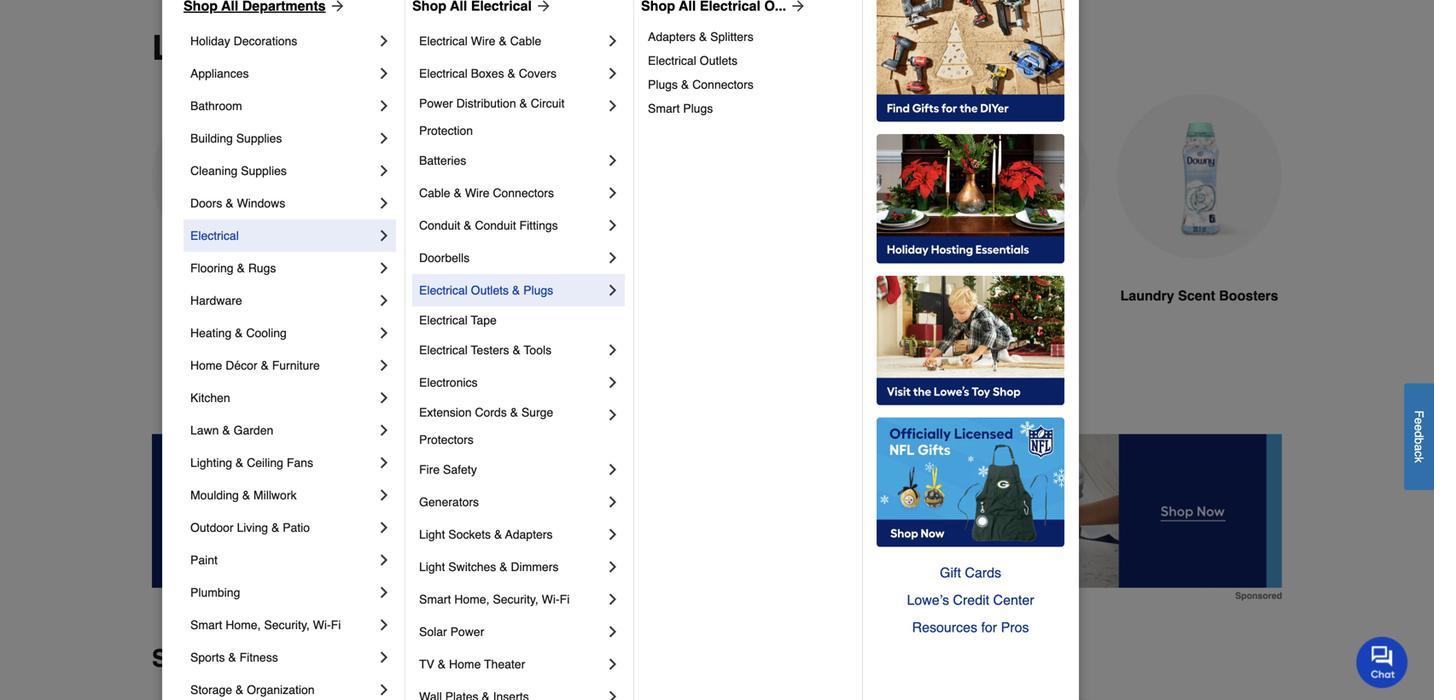 Task type: describe. For each thing, give the bounding box(es) containing it.
white bottle of shout stain remover. image
[[538, 94, 703, 260]]

& left patio
[[271, 521, 279, 534]]

plumbing link
[[190, 576, 376, 609]]

washing
[[756, 288, 813, 303]]

laundry for laundry scent boosters
[[1121, 288, 1174, 303]]

chevron right image for lighting & ceiling fans
[[376, 454, 393, 471]]

electrical boxes & covers link
[[419, 57, 604, 90]]

fabric softeners link
[[345, 94, 511, 347]]

storage & organization
[[190, 683, 315, 697]]

holiday hosting essentials. image
[[877, 134, 1065, 264]]

fire
[[419, 463, 440, 476]]

laundry scent boosters link
[[1117, 94, 1282, 347]]

extension cords & surge protectors
[[419, 406, 557, 446]]

boosters
[[1219, 288, 1278, 303]]

electrical testers & tools link
[[419, 334, 604, 366]]

moulding & millwork link
[[190, 479, 376, 511]]

extension cords & surge protectors link
[[419, 399, 604, 453]]

distribution
[[456, 96, 516, 110]]

electrical for electrical wire & cable
[[419, 34, 468, 48]]

chevron right image for lawn & garden
[[376, 422, 393, 439]]

smart home, security, wi-fi for the right smart home, security, wi-fi link
[[419, 592, 570, 606]]

gift
[[940, 565, 961, 581]]

chevron right image for tv & home theater
[[604, 656, 621, 673]]

living
[[237, 521, 268, 534]]

chevron right image for hardware
[[376, 292, 393, 309]]

chevron right image for bathroom
[[376, 97, 393, 114]]

blue bottle of downy fabric softener. image
[[345, 94, 511, 259]]

electrical wire & cable
[[419, 34, 541, 48]]

blue spray bottle of febreze fabric freshener. image
[[924, 94, 1089, 260]]

chevron right image for plumbing
[[376, 584, 393, 601]]

& up electrical tape link
[[512, 283, 520, 297]]

lawn
[[190, 423, 219, 437]]

fittings
[[519, 219, 558, 232]]

light switches & dimmers
[[419, 560, 559, 574]]

bottle of downy laundry scent booster. image
[[1117, 94, 1282, 259]]

0 vertical spatial cable
[[510, 34, 541, 48]]

windows
[[237, 196, 285, 210]]

lowe's
[[907, 592, 949, 608]]

tv & home theater link
[[419, 648, 604, 680]]

chevron right image for power distribution & circuit protection
[[604, 97, 621, 114]]

conduit & conduit fittings link
[[419, 209, 604, 242]]

batteries
[[419, 154, 466, 167]]

removers
[[635, 288, 701, 303]]

smart for smart plugs link
[[648, 102, 680, 115]]

tv & home theater
[[419, 657, 525, 671]]

chevron right image for outdoor living & patio
[[376, 519, 393, 536]]

home, for the left smart home, security, wi-fi link
[[226, 618, 261, 632]]

light for light switches & dimmers
[[419, 560, 445, 574]]

wi- for the left smart home, security, wi-fi link
[[313, 618, 331, 632]]

washing machine cleaners link
[[731, 94, 896, 368]]

0 horizontal spatial smart home, security, wi-fi link
[[190, 609, 376, 641]]

laundry stain removers
[[540, 288, 701, 303]]

0 vertical spatial connectors
[[692, 78, 754, 91]]

chevron right image for electrical wire & cable
[[604, 32, 621, 50]]

1 horizontal spatial home
[[449, 657, 481, 671]]

power distribution & circuit protection
[[419, 96, 568, 137]]

smart for the right smart home, security, wi-fi link
[[419, 592, 451, 606]]

& down cable & wire connectors
[[464, 219, 472, 232]]

electrical wire & cable link
[[419, 25, 604, 57]]

chevron right image for kitchen
[[376, 389, 393, 406]]

fire safety
[[419, 463, 477, 476]]

covers
[[519, 67, 557, 80]]

c
[[1412, 451, 1426, 457]]

find gifts for the diyer. image
[[877, 0, 1065, 122]]

lawn & garden
[[190, 423, 273, 437]]

electrical outlets & plugs
[[419, 283, 553, 297]]

chevron right image for cable & wire connectors
[[604, 184, 621, 201]]

lawn & garden link
[[190, 414, 376, 446]]

chevron right image for smart home, security, wi-fi
[[376, 616, 393, 633]]

building supplies
[[190, 131, 282, 145]]

chevron right image for electrical boxes & covers
[[604, 65, 621, 82]]

connectors inside 'link'
[[493, 186, 554, 200]]

paint
[[190, 553, 218, 567]]

kitchen
[[190, 391, 230, 405]]

& right tv
[[438, 657, 446, 671]]

gift cards link
[[877, 559, 1065, 586]]

chat invite button image
[[1357, 636, 1409, 688]]

appliances
[[190, 67, 249, 80]]

& right sockets
[[494, 528, 502, 541]]

fi for chevron right icon associated with smart home, security, wi-fi
[[331, 618, 341, 632]]

f e e d b a c k
[[1412, 410, 1426, 463]]

chevron right image for cleaning supplies
[[376, 162, 393, 179]]

chevron right image for moulding & millwork
[[376, 487, 393, 504]]

surge
[[521, 406, 553, 419]]

electrical for electrical testers & tools
[[419, 343, 468, 357]]

electrical boxes & covers
[[419, 67, 557, 80]]

kitchen link
[[190, 382, 376, 414]]

chevron right image for home décor & furniture
[[376, 357, 393, 374]]

0 vertical spatial supplies
[[296, 28, 438, 67]]

millwork
[[253, 488, 297, 502]]

décor
[[226, 359, 257, 372]]

chevron right image for flooring & rugs
[[376, 260, 393, 277]]

chevron right image for heating & cooling
[[376, 324, 393, 341]]

2 e from the top
[[1412, 424, 1426, 431]]

fabric for fabric fresheners
[[947, 288, 988, 303]]

visit the lowe's toy shop. image
[[877, 276, 1065, 406]]

electronics link
[[419, 366, 604, 399]]

chevron right image for sports & fitness
[[376, 649, 393, 666]]

arrow right image
[[532, 0, 552, 15]]

furniture
[[272, 359, 320, 372]]

& right sports
[[228, 651, 236, 664]]

orange box of tide washing machine cleaner. image
[[731, 94, 896, 259]]

outdoor
[[190, 521, 234, 534]]

garden
[[234, 423, 273, 437]]

chevron right image for electronics
[[604, 374, 621, 391]]

laundry detergent
[[174, 288, 295, 303]]

& up smart plugs
[[681, 78, 689, 91]]

fans
[[287, 456, 313, 470]]

splitters
[[710, 30, 754, 44]]

conduit & conduit fittings
[[419, 219, 558, 232]]

resources for pros
[[912, 619, 1029, 635]]

electrical testers & tools
[[419, 343, 552, 357]]

organization
[[247, 683, 315, 697]]

sports & fitness
[[190, 651, 278, 664]]

electrical for electrical outlets & plugs
[[419, 283, 468, 297]]

& right boxes
[[508, 67, 515, 80]]

heating & cooling
[[190, 326, 287, 340]]

solar
[[419, 625, 447, 639]]

1 vertical spatial power
[[450, 625, 484, 639]]

lighting & ceiling fans link
[[190, 446, 376, 479]]

switches
[[448, 560, 496, 574]]

1 arrow right image from the left
[[326, 0, 346, 15]]

sports & fitness link
[[190, 641, 376, 674]]

safety
[[443, 463, 477, 476]]

for
[[981, 619, 997, 635]]

chevron right image for batteries
[[604, 152, 621, 169]]

by
[[218, 645, 246, 672]]

gift cards
[[940, 565, 1001, 581]]

& right lawn
[[222, 423, 230, 437]]

electrical for electrical tape
[[419, 313, 468, 327]]

resources
[[912, 619, 977, 635]]

light switches & dimmers link
[[419, 551, 604, 583]]

& left rugs
[[237, 261, 245, 275]]

smart plugs
[[648, 102, 713, 115]]

brand
[[253, 645, 322, 672]]

dimmers
[[511, 560, 559, 574]]

scent
[[1178, 288, 1215, 303]]

lowe's credit center link
[[877, 586, 1065, 614]]

chevron right image for light sockets & adapters
[[604, 526, 621, 543]]

f
[[1412, 410, 1426, 418]]

0 vertical spatial plugs
[[648, 78, 678, 91]]

chevron right image for solar power
[[604, 623, 621, 640]]

home décor & furniture link
[[190, 349, 376, 382]]

generators link
[[419, 486, 604, 518]]

washing machine cleaners
[[756, 288, 871, 324]]

1 e from the top
[[1412, 418, 1426, 424]]



Task type: vqa. For each thing, say whether or not it's contained in the screenshot.
Sports
yes



Task type: locate. For each thing, give the bounding box(es) containing it.
fabric left the fresheners
[[947, 288, 988, 303]]

electrical up electronics
[[419, 343, 468, 357]]

0 horizontal spatial home
[[190, 359, 222, 372]]

1 vertical spatial supplies
[[236, 131, 282, 145]]

chevron right image for fire safety
[[604, 461, 621, 478]]

1 horizontal spatial home,
[[454, 592, 490, 606]]

1 vertical spatial home,
[[226, 618, 261, 632]]

doorbells
[[419, 251, 470, 265]]

fabric for fabric softeners
[[374, 288, 415, 303]]

shop
[[152, 645, 212, 672]]

laundry detergent link
[[152, 94, 318, 347]]

fabric fresheners
[[947, 288, 1066, 303]]

fitness
[[240, 651, 278, 664]]

cable inside 'link'
[[419, 186, 450, 200]]

smart up sports
[[190, 618, 222, 632]]

smart down plugs & connectors
[[648, 102, 680, 115]]

& inside extension cords & surge protectors
[[510, 406, 518, 419]]

building supplies link
[[190, 122, 376, 155]]

electrical left boxes
[[419, 67, 468, 80]]

0 vertical spatial outlets
[[700, 54, 738, 67]]

security, for chevron right icon associated with smart home, security, wi-fi
[[264, 618, 310, 632]]

1 horizontal spatial fabric
[[947, 288, 988, 303]]

2 horizontal spatial plugs
[[683, 102, 713, 115]]

plugs up smart plugs
[[648, 78, 678, 91]]

electrical up electrical boxes & covers
[[419, 34, 468, 48]]

& left circuit
[[519, 96, 527, 110]]

2 vertical spatial smart
[[190, 618, 222, 632]]

0 horizontal spatial outlets
[[471, 283, 509, 297]]

0 vertical spatial smart home, security, wi-fi
[[419, 592, 570, 606]]

2 horizontal spatial smart
[[648, 102, 680, 115]]

electrical for electrical outlets
[[648, 54, 696, 67]]

adapters & splitters link
[[648, 25, 850, 49]]

extension
[[419, 406, 472, 419]]

laundry up bathroom
[[152, 28, 287, 67]]

cleaning supplies
[[190, 164, 287, 178]]

& left 'dimmers'
[[500, 560, 508, 574]]

0 horizontal spatial smart
[[190, 618, 222, 632]]

0 vertical spatial security,
[[493, 592, 538, 606]]

1 horizontal spatial connectors
[[692, 78, 754, 91]]

1 conduit from the left
[[419, 219, 460, 232]]

home down solar power
[[449, 657, 481, 671]]

smart home, security, wi-fi
[[419, 592, 570, 606], [190, 618, 341, 632]]

e up 'b'
[[1412, 424, 1426, 431]]

supplies for building supplies
[[236, 131, 282, 145]]

0 horizontal spatial security,
[[264, 618, 310, 632]]

0 vertical spatial light
[[419, 528, 445, 541]]

light inside light switches & dimmers link
[[419, 560, 445, 574]]

security, down light switches & dimmers link
[[493, 592, 538, 606]]

supplies
[[296, 28, 438, 67], [236, 131, 282, 145], [241, 164, 287, 178]]

electrical down 'softeners'
[[419, 313, 468, 327]]

0 vertical spatial wi-
[[542, 592, 560, 606]]

credit
[[953, 592, 990, 608]]

adapters inside light sockets & adapters link
[[505, 528, 553, 541]]

f e e d b a c k button
[[1404, 383, 1434, 490]]

fabric
[[374, 288, 415, 303], [947, 288, 988, 303]]

smart home, security, wi-fi down light switches & dimmers at the left bottom
[[419, 592, 570, 606]]

adapters inside adapters & splitters link
[[648, 30, 696, 44]]

2 conduit from the left
[[475, 219, 516, 232]]

chevron right image for building supplies
[[376, 130, 393, 147]]

0 horizontal spatial cable
[[419, 186, 450, 200]]

1 horizontal spatial arrow right image
[[786, 0, 807, 15]]

conduit down cable & wire connectors
[[475, 219, 516, 232]]

electrical outlets link
[[648, 49, 850, 73]]

light down generators
[[419, 528, 445, 541]]

chevron right image for appliances
[[376, 65, 393, 82]]

& inside 'link'
[[454, 186, 462, 200]]

laundry down flooring
[[174, 288, 228, 303]]

cable up covers
[[510, 34, 541, 48]]

chevron right image for electrical testers & tools
[[604, 341, 621, 359]]

1 horizontal spatial adapters
[[648, 30, 696, 44]]

connectors
[[692, 78, 754, 91], [493, 186, 554, 200]]

tape
[[471, 313, 497, 327]]

doorbells link
[[419, 242, 604, 274]]

0 vertical spatial home
[[190, 359, 222, 372]]

1 horizontal spatial security,
[[493, 592, 538, 606]]

security, for chevron right image corresponding to smart home, security, wi-fi
[[493, 592, 538, 606]]

laundry for laundry detergent
[[174, 288, 228, 303]]

0 horizontal spatial adapters
[[505, 528, 553, 541]]

1 horizontal spatial smart home, security, wi-fi link
[[419, 583, 604, 616]]

power distribution & circuit protection link
[[419, 90, 604, 144]]

0 horizontal spatial connectors
[[493, 186, 554, 200]]

hardware link
[[190, 284, 376, 317]]

0 vertical spatial adapters
[[648, 30, 696, 44]]

2 vertical spatial supplies
[[241, 164, 287, 178]]

lighting
[[190, 456, 232, 470]]

& up electrical boxes & covers link
[[499, 34, 507, 48]]

wi- up brand
[[313, 618, 331, 632]]

protectors
[[419, 433, 474, 446]]

fi for chevron right image corresponding to smart home, security, wi-fi
[[560, 592, 570, 606]]

fi up solar power link at bottom
[[560, 592, 570, 606]]

heating
[[190, 326, 232, 340]]

plugs & connectors
[[648, 78, 754, 91]]

chevron right image for smart home, security, wi-fi
[[604, 591, 621, 608]]

electrical for electrical
[[190, 229, 239, 242]]

fi down plumbing link
[[331, 618, 341, 632]]

0 horizontal spatial arrow right image
[[326, 0, 346, 15]]

bathroom
[[190, 99, 242, 113]]

1 vertical spatial connectors
[[493, 186, 554, 200]]

electrical down the doorbells
[[419, 283, 468, 297]]

arrow right image up laundry supplies
[[326, 0, 346, 15]]

0 vertical spatial power
[[419, 96, 453, 110]]

laundry for laundry stain removers
[[540, 288, 594, 303]]

chevron right image for conduit & conduit fittings
[[604, 217, 621, 234]]

1 vertical spatial security,
[[264, 618, 310, 632]]

holiday decorations link
[[190, 25, 376, 57]]

0 horizontal spatial conduit
[[419, 219, 460, 232]]

& right décor at the left bottom of page
[[261, 359, 269, 372]]

advertisement region
[[152, 434, 1282, 601]]

home, up sports & fitness
[[226, 618, 261, 632]]

wire inside 'link'
[[465, 186, 490, 200]]

adapters up electrical outlets
[[648, 30, 696, 44]]

fresheners
[[992, 288, 1066, 303]]

fabric left 'softeners'
[[374, 288, 415, 303]]

chevron right image for holiday decorations
[[376, 32, 393, 50]]

resources for pros link
[[877, 614, 1065, 641]]

1 vertical spatial plugs
[[683, 102, 713, 115]]

adapters
[[648, 30, 696, 44], [505, 528, 553, 541]]

1 vertical spatial home
[[449, 657, 481, 671]]

boxes
[[471, 67, 504, 80]]

power inside power distribution & circuit protection
[[419, 96, 453, 110]]

1 vertical spatial adapters
[[505, 528, 553, 541]]

smart home, security, wi-fi up fitness
[[190, 618, 341, 632]]

2 fabric from the left
[[947, 288, 988, 303]]

1 horizontal spatial fi
[[560, 592, 570, 606]]

e up d
[[1412, 418, 1426, 424]]

1 vertical spatial light
[[419, 560, 445, 574]]

solar power link
[[419, 616, 604, 648]]

doors & windows link
[[190, 187, 376, 219]]

0 horizontal spatial wi-
[[313, 618, 331, 632]]

& right cords on the bottom left
[[510, 406, 518, 419]]

laundry left scent on the right top
[[1121, 288, 1174, 303]]

lighting & ceiling fans
[[190, 456, 313, 470]]

power up protection
[[419, 96, 453, 110]]

tv
[[419, 657, 434, 671]]

holiday decorations
[[190, 34, 297, 48]]

cable
[[510, 34, 541, 48], [419, 186, 450, 200]]

0 horizontal spatial plugs
[[523, 283, 553, 297]]

1 vertical spatial fi
[[331, 618, 341, 632]]

chevron right image for doors & windows
[[376, 195, 393, 212]]

1 light from the top
[[419, 528, 445, 541]]

outlets for electrical outlets
[[700, 54, 738, 67]]

electrical tape
[[419, 313, 497, 327]]

plugs up electrical tape link
[[523, 283, 553, 297]]

2 arrow right image from the left
[[786, 0, 807, 15]]

0 vertical spatial fi
[[560, 592, 570, 606]]

& inside power distribution & circuit protection
[[519, 96, 527, 110]]

1 fabric from the left
[[374, 288, 415, 303]]

1 horizontal spatial cable
[[510, 34, 541, 48]]

circuit
[[531, 96, 565, 110]]

paint link
[[190, 544, 376, 576]]

plugs
[[648, 78, 678, 91], [683, 102, 713, 115], [523, 283, 553, 297]]

& down batteries
[[454, 186, 462, 200]]

0 horizontal spatial fabric
[[374, 288, 415, 303]]

laundry left stain on the top left of the page
[[540, 288, 594, 303]]

smart home, security, wi-fi link down light switches & dimmers at the left bottom
[[419, 583, 604, 616]]

green container of gain laundry detergent. image
[[152, 94, 318, 259]]

arrow right image up adapters & splitters link
[[786, 0, 807, 15]]

heating & cooling link
[[190, 317, 376, 349]]

doors & windows
[[190, 196, 285, 210]]

1 vertical spatial wi-
[[313, 618, 331, 632]]

chevron right image
[[604, 32, 621, 50], [604, 97, 621, 114], [376, 130, 393, 147], [376, 195, 393, 212], [604, 217, 621, 234], [604, 249, 621, 266], [376, 292, 393, 309], [376, 324, 393, 341], [376, 357, 393, 374], [604, 526, 621, 543], [604, 558, 621, 575], [376, 584, 393, 601], [604, 591, 621, 608], [604, 623, 621, 640], [376, 649, 393, 666], [604, 656, 621, 673], [376, 681, 393, 698]]

chevron right image for doorbells
[[604, 249, 621, 266]]

cleaners
[[785, 308, 842, 324]]

& right the 'storage'
[[236, 683, 244, 697]]

&
[[699, 30, 707, 44], [499, 34, 507, 48], [508, 67, 515, 80], [681, 78, 689, 91], [519, 96, 527, 110], [454, 186, 462, 200], [226, 196, 234, 210], [464, 219, 472, 232], [237, 261, 245, 275], [512, 283, 520, 297], [235, 326, 243, 340], [513, 343, 521, 357], [261, 359, 269, 372], [510, 406, 518, 419], [222, 423, 230, 437], [236, 456, 244, 470], [242, 488, 250, 502], [271, 521, 279, 534], [494, 528, 502, 541], [500, 560, 508, 574], [228, 651, 236, 664], [438, 657, 446, 671], [236, 683, 244, 697]]

1 horizontal spatial smart
[[419, 592, 451, 606]]

0 horizontal spatial smart home, security, wi-fi
[[190, 618, 341, 632]]

chevron right image for generators
[[604, 493, 621, 511]]

home, down switches at the left of page
[[454, 592, 490, 606]]

smart home, security, wi-fi for the left smart home, security, wi-fi link
[[190, 618, 341, 632]]

0 horizontal spatial home,
[[226, 618, 261, 632]]

0 vertical spatial wire
[[471, 34, 496, 48]]

outlets down splitters
[[700, 54, 738, 67]]

supplies for cleaning supplies
[[241, 164, 287, 178]]

electrical
[[419, 34, 468, 48], [648, 54, 696, 67], [419, 67, 468, 80], [190, 229, 239, 242], [419, 283, 468, 297], [419, 313, 468, 327], [419, 343, 468, 357]]

tools
[[524, 343, 552, 357]]

fabric fresheners link
[[924, 94, 1089, 347]]

0 vertical spatial home,
[[454, 592, 490, 606]]

2 light from the top
[[419, 560, 445, 574]]

& up electrical outlets
[[699, 30, 707, 44]]

home, for the right smart home, security, wi-fi link
[[454, 592, 490, 606]]

1 vertical spatial smart home, security, wi-fi
[[190, 618, 341, 632]]

light sockets & adapters
[[419, 528, 553, 541]]

wi- for the right smart home, security, wi-fi link
[[542, 592, 560, 606]]

electrical down 'adapters & splitters'
[[648, 54, 696, 67]]

power up the tv & home theater
[[450, 625, 484, 639]]

smart plugs link
[[648, 96, 850, 120]]

electrical up flooring
[[190, 229, 239, 242]]

conduit up the doorbells
[[419, 219, 460, 232]]

0 vertical spatial smart
[[648, 102, 680, 115]]

electrical for electrical boxes & covers
[[419, 67, 468, 80]]

chevron right image
[[376, 32, 393, 50], [376, 65, 393, 82], [604, 65, 621, 82], [376, 97, 393, 114], [604, 152, 621, 169], [376, 162, 393, 179], [604, 184, 621, 201], [376, 227, 393, 244], [376, 260, 393, 277], [604, 282, 621, 299], [604, 341, 621, 359], [604, 374, 621, 391], [376, 389, 393, 406], [604, 406, 621, 423], [376, 422, 393, 439], [376, 454, 393, 471], [604, 461, 621, 478], [376, 487, 393, 504], [604, 493, 621, 511], [376, 519, 393, 536], [376, 551, 393, 569], [376, 616, 393, 633], [604, 688, 621, 700]]

chevron right image for electrical outlets & plugs
[[604, 282, 621, 299]]

& right doors
[[226, 196, 234, 210]]

wire up boxes
[[471, 34, 496, 48]]

wi- down 'dimmers'
[[542, 592, 560, 606]]

chevron right image for storage & organization
[[376, 681, 393, 698]]

outdoor living & patio link
[[190, 511, 376, 544]]

light left switches at the left of page
[[419, 560, 445, 574]]

stain
[[598, 288, 631, 303]]

2 vertical spatial plugs
[[523, 283, 553, 297]]

arrow right image
[[326, 0, 346, 15], [786, 0, 807, 15]]

chevron right image for light switches & dimmers
[[604, 558, 621, 575]]

laundry inside "link"
[[540, 288, 594, 303]]

holiday
[[190, 34, 230, 48]]

officially licensed n f l gifts. shop now. image
[[877, 417, 1065, 547]]

outlets up tape
[[471, 283, 509, 297]]

electronics
[[419, 376, 478, 389]]

cable down batteries
[[419, 186, 450, 200]]

home up kitchen
[[190, 359, 222, 372]]

light sockets & adapters link
[[419, 518, 604, 551]]

1 horizontal spatial conduit
[[475, 219, 516, 232]]

cleaning supplies link
[[190, 155, 376, 187]]

light for light sockets & adapters
[[419, 528, 445, 541]]

light inside light sockets & adapters link
[[419, 528, 445, 541]]

1 horizontal spatial outlets
[[700, 54, 738, 67]]

hardware
[[190, 294, 242, 307]]

1 vertical spatial outlets
[[471, 283, 509, 297]]

chevron right image for electrical
[[376, 227, 393, 244]]

0 horizontal spatial fi
[[331, 618, 341, 632]]

building
[[190, 131, 233, 145]]

plugs down plugs & connectors
[[683, 102, 713, 115]]

wi-
[[542, 592, 560, 606], [313, 618, 331, 632]]

1 horizontal spatial plugs
[[648, 78, 678, 91]]

connectors up conduit & conduit fittings link
[[493, 186, 554, 200]]

fi
[[560, 592, 570, 606], [331, 618, 341, 632]]

plumbing
[[190, 586, 240, 599]]

storage & organization link
[[190, 674, 376, 700]]

shop by brand
[[152, 645, 322, 672]]

cooling
[[246, 326, 287, 340]]

1 horizontal spatial wi-
[[542, 592, 560, 606]]

smart up solar
[[419, 592, 451, 606]]

cleaning
[[190, 164, 238, 178]]

1 vertical spatial smart
[[419, 592, 451, 606]]

1 horizontal spatial smart home, security, wi-fi
[[419, 592, 570, 606]]

flooring
[[190, 261, 234, 275]]

& left cooling
[[235, 326, 243, 340]]

security, down plumbing link
[[264, 618, 310, 632]]

solar power
[[419, 625, 484, 639]]

outlets for electrical outlets & plugs
[[471, 283, 509, 297]]

chevron right image for paint
[[376, 551, 393, 569]]

1 vertical spatial wire
[[465, 186, 490, 200]]

smart home, security, wi-fi link up brand
[[190, 609, 376, 641]]

wire up the conduit & conduit fittings
[[465, 186, 490, 200]]

connectors down the electrical outlets link
[[692, 78, 754, 91]]

adapters up 'dimmers'
[[505, 528, 553, 541]]

smart for the left smart home, security, wi-fi link
[[190, 618, 222, 632]]

& left tools
[[513, 343, 521, 357]]

& left ceiling
[[236, 456, 244, 470]]

batteries link
[[419, 144, 604, 177]]

& left 'millwork'
[[242, 488, 250, 502]]

chevron right image for extension cords & surge protectors
[[604, 406, 621, 423]]

home
[[190, 359, 222, 372], [449, 657, 481, 671]]

1 vertical spatial cable
[[419, 186, 450, 200]]

smart home, security, wi-fi link
[[419, 583, 604, 616], [190, 609, 376, 641]]

electrical outlets & plugs link
[[419, 274, 604, 306]]



